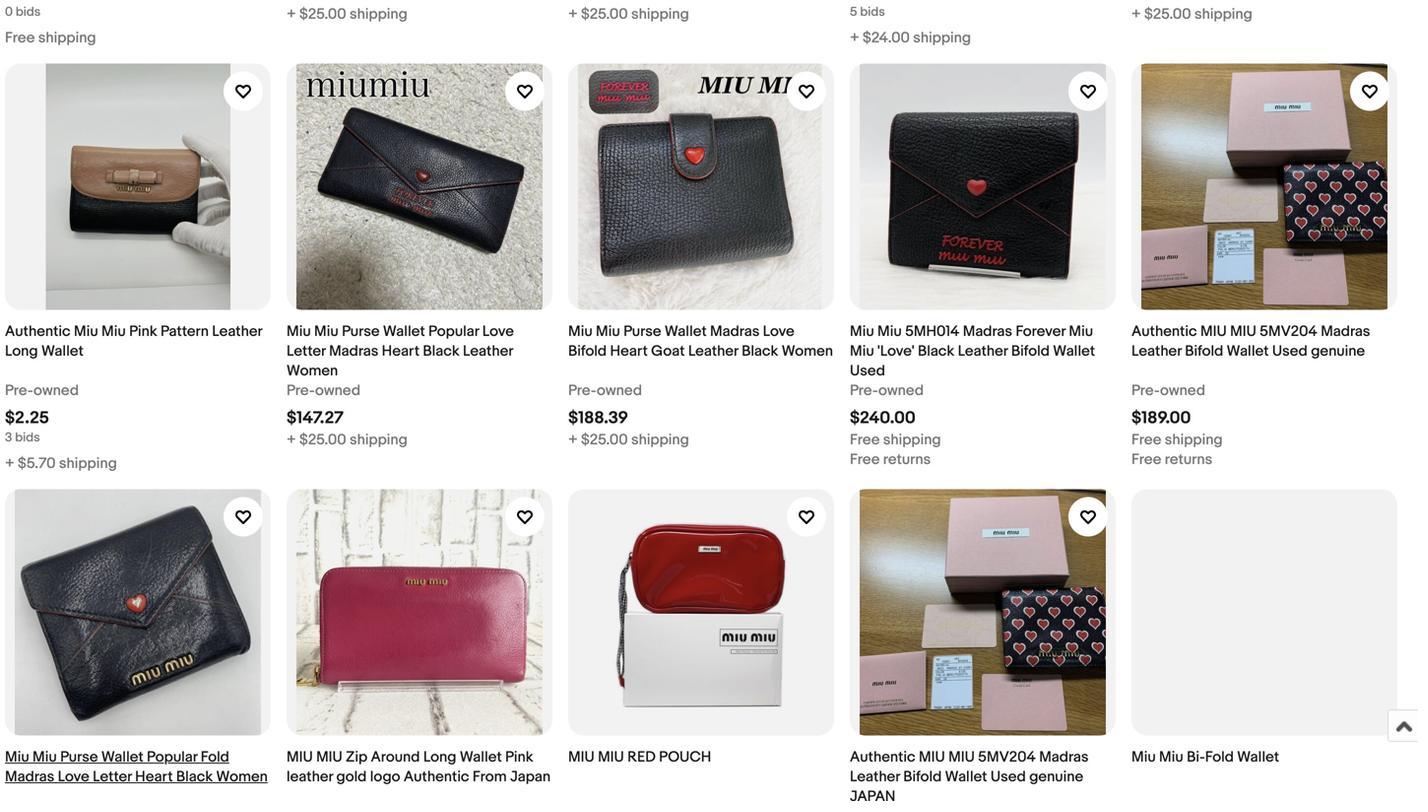 Task type: vqa. For each thing, say whether or not it's contained in the screenshot.
Customize your search
no



Task type: locate. For each thing, give the bounding box(es) containing it.
1 horizontal spatial long
[[424, 748, 457, 766]]

genuine for authentic miu miu 5mv204 madras leather bifold wallet used genuine japan
[[1030, 768, 1084, 786]]

miu miu zip around long wallet pink leather gold logo authentic from japan
[[287, 748, 551, 786]]

bids right 0
[[16, 4, 41, 20]]

women for miu miu purse wallet popular fold madras love letter heart black women
[[216, 768, 268, 786]]

0 horizontal spatial 5mv204
[[979, 748, 1036, 766]]

3 pre-owned text field from the left
[[850, 381, 924, 400]]

women inside miu miu purse wallet popular fold madras love letter heart black women
[[216, 768, 268, 786]]

pre-owned text field up $147.27 text field
[[287, 381, 361, 400]]

5mv204 for authentic miu miu 5mv204 madras leather bifold wallet used genuine japan
[[979, 748, 1036, 766]]

miu
[[74, 323, 98, 340], [102, 323, 126, 340], [287, 323, 311, 340], [314, 323, 339, 340], [569, 323, 593, 340], [596, 323, 620, 340], [850, 323, 875, 340], [878, 323, 902, 340], [1069, 323, 1094, 340], [850, 342, 875, 360], [5, 748, 29, 766], [33, 748, 57, 766], [1132, 748, 1156, 766], [1160, 748, 1184, 766]]

forever
[[1016, 323, 1066, 340]]

letter inside miu miu purse wallet popular  love letter madras heart black leather women pre-owned $147.27 + $25.00 shipping
[[287, 342, 326, 360]]

authentic up $2.25 text field
[[5, 323, 71, 340]]

miu miu 5mh014 madras forever miu miu 'love' black leather bifold wallet used pre-owned $240.00 free shipping free returns
[[850, 323, 1096, 468]]

women
[[782, 342, 834, 360], [287, 362, 338, 380], [216, 768, 268, 786]]

returns inside miu miu 5mh014 madras forever miu miu 'love' black leather bifold wallet used pre-owned $240.00 free shipping free returns
[[884, 451, 931, 468]]

letter
[[287, 342, 326, 360], [93, 768, 132, 786]]

miu miu purse wallet popular fold madras love letter heart black women
[[5, 748, 268, 786]]

2 free shipping text field from the left
[[1132, 430, 1223, 450]]

returns
[[884, 451, 931, 468], [1165, 451, 1213, 468]]

love inside miu miu purse wallet madras love bifold heart goat leather black women
[[763, 323, 795, 340]]

0 horizontal spatial long
[[5, 342, 38, 360]]

returns down $240.00 text field
[[884, 451, 931, 468]]

1 horizontal spatial 5mv204
[[1260, 323, 1318, 340]]

1 horizontal spatial women
[[287, 362, 338, 380]]

free returns text field down $189.00
[[1132, 450, 1213, 469]]

goat
[[651, 342, 685, 360]]

2 + $25.00 shipping link from the left
[[569, 0, 835, 24]]

1 vertical spatial letter
[[93, 768, 132, 786]]

$188.39
[[569, 408, 629, 429]]

purse inside miu miu purse wallet popular fold madras love letter heart black women
[[60, 748, 98, 766]]

+ inside 5 bids + $24.00 shipping
[[850, 29, 860, 47]]

authentic inside miu miu zip around long wallet pink leather gold logo authentic from japan
[[404, 768, 470, 786]]

purse inside miu miu purse wallet madras love bifold heart goat leather black women
[[624, 323, 662, 340]]

authentic for authentic miu miu 5mv204 madras leather bifold wallet used genuine
[[1132, 323, 1198, 340]]

heart inside miu miu purse wallet popular fold madras love letter heart black women
[[135, 768, 173, 786]]

0 horizontal spatial heart
[[135, 768, 173, 786]]

2 pre-owned text field from the left
[[287, 381, 361, 400]]

pre-owned text field up $240.00 text field
[[850, 381, 924, 400]]

pre- up $147.27
[[287, 382, 315, 399]]

2 horizontal spatial women
[[782, 342, 834, 360]]

1 horizontal spatial letter
[[287, 342, 326, 360]]

1 free returns text field from the left
[[850, 450, 931, 469]]

pre- up $2.25
[[5, 382, 34, 399]]

$2.25 text field
[[5, 408, 49, 429]]

wallet
[[383, 323, 425, 340], [665, 323, 707, 340], [41, 342, 84, 360], [1054, 342, 1096, 360], [1227, 342, 1270, 360], [101, 748, 144, 766], [460, 748, 502, 766], [1238, 748, 1280, 766], [946, 768, 988, 786]]

5mv204
[[1260, 323, 1318, 340], [979, 748, 1036, 766]]

black inside miu miu purse wallet popular fold madras love letter heart black women
[[176, 768, 213, 786]]

bi-
[[1187, 748, 1206, 766]]

$240.00
[[850, 408, 916, 429]]

heart inside miu miu purse wallet popular  love letter madras heart black leather women pre-owned $147.27 + $25.00 shipping
[[382, 342, 420, 360]]

shipping inside pre-owned $188.39 + $25.00 shipping
[[632, 431, 690, 449]]

owned up $147.27 text field
[[315, 382, 361, 399]]

leather inside authentic miu miu 5mv204 madras leather bifold wallet used genuine japan
[[850, 768, 900, 786]]

pink
[[129, 323, 157, 340], [505, 748, 534, 766]]

free returns text field down $240.00 text field
[[850, 450, 931, 469]]

authentic down around
[[404, 768, 470, 786]]

returns down $189.00
[[1165, 451, 1213, 468]]

+
[[287, 5, 296, 23], [569, 5, 578, 23], [1132, 5, 1142, 23], [850, 29, 860, 47], [287, 431, 296, 449], [569, 431, 578, 449], [5, 455, 14, 472]]

bifold
[[569, 342, 607, 360], [1012, 342, 1050, 360], [1186, 342, 1224, 360], [904, 768, 942, 786]]

pre-owned text field for $2.25
[[5, 381, 79, 400]]

pre-
[[5, 382, 34, 399], [287, 382, 315, 399], [569, 382, 597, 399], [850, 382, 879, 399], [1132, 382, 1161, 399]]

2 horizontal spatial purse
[[624, 323, 662, 340]]

2 pre- from the left
[[287, 382, 315, 399]]

pre- inside pre-owned $188.39 + $25.00 shipping
[[569, 382, 597, 399]]

women left leather
[[216, 768, 268, 786]]

$189.00
[[1132, 408, 1192, 429]]

2 pre-owned text field from the left
[[1132, 381, 1206, 400]]

1 fold from the left
[[201, 748, 229, 766]]

0 horizontal spatial pink
[[129, 323, 157, 340]]

free returns text field for $189.00
[[1132, 450, 1213, 469]]

genuine inside authentic miu miu 5mv204 madras leather bifold wallet used genuine japan
[[1030, 768, 1084, 786]]

1 horizontal spatial + $25.00 shipping link
[[569, 0, 835, 24]]

0 vertical spatial used
[[1273, 342, 1308, 360]]

1 vertical spatial 5mv204
[[979, 748, 1036, 766]]

authentic miu miu 5mv204 madras leather bifold wallet used genuine japan
[[850, 748, 1089, 801]]

+ $25.00 shipping text field
[[287, 4, 408, 24], [569, 4, 690, 24], [1132, 4, 1253, 24], [287, 430, 408, 450]]

owned
[[34, 382, 79, 399], [315, 382, 361, 399], [597, 382, 642, 399], [879, 382, 924, 399], [1161, 382, 1206, 399]]

1 horizontal spatial popular
[[429, 323, 479, 340]]

women for miu miu purse wallet popular  love letter madras heart black leather women pre-owned $147.27 + $25.00 shipping
[[287, 362, 338, 380]]

0 horizontal spatial pre-owned text field
[[569, 381, 642, 400]]

wallet inside miu miu purse wallet madras love bifold heart goat leather black women
[[665, 323, 707, 340]]

1 horizontal spatial love
[[483, 323, 514, 340]]

1 horizontal spatial purse
[[342, 323, 380, 340]]

heart
[[382, 342, 420, 360], [610, 342, 648, 360], [135, 768, 173, 786]]

authentic inside authentic miu miu pink pattern leather long wallet
[[5, 323, 71, 340]]

wallet inside authentic miu miu 5mv204 madras leather bifold wallet used genuine japan
[[946, 768, 988, 786]]

0 horizontal spatial fold
[[201, 748, 229, 766]]

long up $2.25
[[5, 342, 38, 360]]

pre-owned text field up $189.00 text box
[[1132, 381, 1206, 400]]

owned up $2.25 text field
[[34, 382, 79, 399]]

1 horizontal spatial returns
[[1165, 451, 1213, 468]]

1 pre-owned text field from the left
[[5, 381, 79, 400]]

+ $25.00 shipping
[[287, 5, 408, 23], [569, 5, 690, 23], [1132, 5, 1253, 23]]

wallet inside miu miu purse wallet popular  love letter madras heart black leather women pre-owned $147.27 + $25.00 shipping
[[383, 323, 425, 340]]

1 vertical spatial women
[[287, 362, 338, 380]]

love inside miu miu purse wallet popular  love letter madras heart black leather women pre-owned $147.27 + $25.00 shipping
[[483, 323, 514, 340]]

1 horizontal spatial pink
[[505, 748, 534, 766]]

women inside miu miu purse wallet popular  love letter madras heart black leather women pre-owned $147.27 + $25.00 shipping
[[287, 362, 338, 380]]

3 bids text field
[[5, 430, 40, 445]]

bids inside the pre-owned $2.25 3 bids + $5.70 shipping
[[15, 430, 40, 445]]

0 bids free shipping
[[5, 4, 96, 47]]

$189.00 text field
[[1132, 408, 1192, 429]]

letter inside miu miu purse wallet popular fold madras love letter heart black women
[[93, 768, 132, 786]]

4 owned from the left
[[879, 382, 924, 399]]

used inside miu miu 5mh014 madras forever miu miu 'love' black leather bifold wallet used pre-owned $240.00 free shipping free returns
[[850, 362, 886, 380]]

free
[[5, 29, 35, 47], [850, 431, 880, 449], [1132, 431, 1162, 449], [850, 451, 880, 468], [1132, 451, 1162, 468]]

1 vertical spatial popular
[[147, 748, 197, 766]]

black
[[423, 342, 460, 360], [742, 342, 779, 360], [918, 342, 955, 360], [176, 768, 213, 786]]

0 horizontal spatial free shipping text field
[[850, 430, 942, 450]]

0 horizontal spatial + $25.00 shipping
[[287, 5, 408, 23]]

0 horizontal spatial + $25.00 shipping link
[[287, 0, 553, 24]]

$25.00
[[300, 5, 346, 23], [581, 5, 628, 23], [1145, 5, 1192, 23], [300, 431, 346, 449], [581, 431, 628, 449]]

used inside authentic miu miu 5mv204 madras leather bifold wallet used genuine japan
[[991, 768, 1027, 786]]

bids inside 0 bids free shipping
[[16, 4, 41, 20]]

miu miu zip around long wallet pink leather gold logo authentic from japan link
[[287, 489, 553, 801]]

free shipping text field down $189.00
[[1132, 430, 1223, 450]]

0 horizontal spatial popular
[[147, 748, 197, 766]]

1 vertical spatial used
[[850, 362, 886, 380]]

$5.70
[[18, 455, 56, 472]]

pouch
[[659, 748, 712, 766]]

$147.27 text field
[[287, 408, 344, 429]]

+ inside the pre-owned $2.25 3 bids + $5.70 shipping
[[5, 455, 14, 472]]

pre- up $240.00 text field
[[850, 382, 879, 399]]

0 vertical spatial genuine
[[1312, 342, 1366, 360]]

2 horizontal spatial pre-owned text field
[[850, 381, 924, 400]]

authentic miu miu pink pattern leather long wallet
[[5, 323, 262, 360]]

shipping inside 0 bids free shipping
[[38, 29, 96, 47]]

authentic up japan on the right
[[850, 748, 916, 766]]

1 horizontal spatial pre-owned text field
[[287, 381, 361, 400]]

popular
[[429, 323, 479, 340], [147, 748, 197, 766]]

Pre-owned text field
[[569, 381, 642, 400], [1132, 381, 1206, 400]]

bids inside 5 bids + $24.00 shipping
[[861, 4, 886, 20]]

women inside miu miu purse wallet madras love bifold heart goat leather black women
[[782, 342, 834, 360]]

0 horizontal spatial purse
[[60, 748, 98, 766]]

shipping
[[350, 5, 408, 23], [632, 5, 690, 23], [1195, 5, 1253, 23], [38, 29, 96, 47], [914, 29, 972, 47], [350, 431, 408, 449], [632, 431, 690, 449], [884, 431, 942, 449], [1165, 431, 1223, 449], [59, 455, 117, 472]]

2 vertical spatial used
[[991, 768, 1027, 786]]

+ inside miu miu purse wallet popular  love letter madras heart black leather women pre-owned $147.27 + $25.00 shipping
[[287, 431, 296, 449]]

bifold inside miu miu purse wallet madras love bifold heart goat leather black women
[[569, 342, 607, 360]]

5mv204 inside authentic miu miu 5mv204 madras leather bifold wallet used genuine japan
[[979, 748, 1036, 766]]

pre-owned text field for $147.27
[[287, 381, 361, 400]]

authentic up $189.00 text box
[[1132, 323, 1198, 340]]

5 owned from the left
[[1161, 382, 1206, 399]]

0 horizontal spatial love
[[58, 768, 89, 786]]

pre-owned text field for $189.00
[[1132, 381, 1206, 400]]

0 vertical spatial long
[[5, 342, 38, 360]]

bifold inside miu miu 5mh014 madras forever miu miu 'love' black leather bifold wallet used pre-owned $240.00 free shipping free returns
[[1012, 342, 1050, 360]]

purse
[[342, 323, 380, 340], [624, 323, 662, 340], [60, 748, 98, 766]]

pre-owned $2.25 3 bids + $5.70 shipping
[[5, 382, 117, 472]]

2 + $25.00 shipping from the left
[[569, 5, 690, 23]]

2 owned from the left
[[315, 382, 361, 399]]

bids for $24.00
[[861, 4, 886, 20]]

popular inside miu miu purse wallet popular  love letter madras heart black leather women pre-owned $147.27 + $25.00 shipping
[[429, 323, 479, 340]]

0 vertical spatial 5mv204
[[1260, 323, 1318, 340]]

pre- up $188.39 text field
[[569, 382, 597, 399]]

1 horizontal spatial heart
[[382, 342, 420, 360]]

bids
[[16, 4, 41, 20], [861, 4, 886, 20], [15, 430, 40, 445]]

bifold inside authentic miu miu 5mv204 madras leather bifold wallet used genuine japan
[[904, 768, 942, 786]]

owned up $240.00 text field
[[879, 382, 924, 399]]

free shipping text field for $240.00
[[850, 430, 942, 450]]

purse for miu miu purse wallet popular fold madras love letter heart black women
[[60, 748, 98, 766]]

$147.27
[[287, 408, 344, 429]]

Pre-owned text field
[[5, 381, 79, 400], [287, 381, 361, 400], [850, 381, 924, 400]]

women left 'love'
[[782, 342, 834, 360]]

0 horizontal spatial returns
[[884, 451, 931, 468]]

owned inside the pre-owned $2.25 3 bids + $5.70 shipping
[[34, 382, 79, 399]]

4 pre- from the left
[[850, 382, 879, 399]]

pre- up $189.00 text box
[[1132, 382, 1161, 399]]

bifold for authentic miu miu 5mv204 madras leather bifold wallet used genuine
[[1186, 342, 1224, 360]]

authentic inside authentic miu miu 5mv204 madras leather bifold wallet used genuine
[[1132, 323, 1198, 340]]

2 returns from the left
[[1165, 451, 1213, 468]]

Free shipping text field
[[5, 28, 96, 48]]

1 horizontal spatial fold
[[1206, 748, 1234, 766]]

2 horizontal spatial used
[[1273, 342, 1308, 360]]

shipping inside miu miu purse wallet popular  love letter madras heart black leather women pre-owned $147.27 + $25.00 shipping
[[350, 431, 408, 449]]

long right around
[[424, 748, 457, 766]]

pre-owned text field for $240.00
[[850, 381, 924, 400]]

black inside miu miu purse wallet madras love bifold heart goat leather black women
[[742, 342, 779, 360]]

free shipping text field down $240.00 text field
[[850, 430, 942, 450]]

bifold for authentic miu miu 5mv204 madras leather bifold wallet used genuine japan
[[904, 768, 942, 786]]

pre-owned text field up $2.25 text field
[[5, 381, 79, 400]]

1 + $25.00 shipping link from the left
[[287, 0, 553, 24]]

used for authentic miu miu 5mv204 madras leather bifold wallet used genuine
[[1273, 342, 1308, 360]]

0 horizontal spatial genuine
[[1030, 768, 1084, 786]]

love
[[483, 323, 514, 340], [763, 323, 795, 340], [58, 768, 89, 786]]

long
[[5, 342, 38, 360], [424, 748, 457, 766]]

+ $25.00 shipping text field for 1st + $25.00 shipping link
[[287, 4, 408, 24]]

1 horizontal spatial free returns text field
[[1132, 450, 1213, 469]]

1 pre- from the left
[[5, 382, 34, 399]]

+ $5.70 shipping text field
[[5, 454, 117, 473]]

owned up "$188.39"
[[597, 382, 642, 399]]

love for miu miu purse wallet popular  love letter madras heart black leather women pre-owned $147.27 + $25.00 shipping
[[483, 323, 514, 340]]

long inside miu miu zip around long wallet pink leather gold logo authentic from japan
[[424, 748, 457, 766]]

fold
[[201, 748, 229, 766], [1206, 748, 1234, 766]]

1 pre-owned text field from the left
[[569, 381, 642, 400]]

pre- for $2.25
[[5, 382, 34, 399]]

1 owned from the left
[[34, 382, 79, 399]]

pre- for $188.39
[[569, 382, 597, 399]]

5mv204 for authentic miu miu 5mv204 madras leather bifold wallet used genuine
[[1260, 323, 1318, 340]]

5mv204 inside authentic miu miu 5mv204 madras leather bifold wallet used genuine
[[1260, 323, 1318, 340]]

2 horizontal spatial + $25.00 shipping
[[1132, 5, 1253, 23]]

0 vertical spatial women
[[782, 342, 834, 360]]

madras inside authentic miu miu 5mv204 madras leather bifold wallet used genuine japan
[[1040, 748, 1089, 766]]

authentic inside authentic miu miu 5mv204 madras leather bifold wallet used genuine japan
[[850, 748, 916, 766]]

popular inside miu miu purse wallet popular fold madras love letter heart black women
[[147, 748, 197, 766]]

2 horizontal spatial + $25.00 shipping link
[[1132, 0, 1398, 24]]

used
[[1273, 342, 1308, 360], [850, 362, 886, 380], [991, 768, 1027, 786]]

authentic for authentic miu miu pink pattern leather long wallet
[[5, 323, 71, 340]]

Free shipping text field
[[850, 430, 942, 450], [1132, 430, 1223, 450]]

madras
[[710, 323, 760, 340], [963, 323, 1013, 340], [1322, 323, 1371, 340], [329, 342, 379, 360], [1040, 748, 1089, 766], [5, 768, 54, 786]]

women for miu miu purse wallet madras love bifold heart goat leather black women
[[782, 342, 834, 360]]

1 vertical spatial long
[[424, 748, 457, 766]]

shipping inside "pre-owned $189.00 free shipping free returns"
[[1165, 431, 1223, 449]]

owned inside "pre-owned $189.00 free shipping free returns"
[[1161, 382, 1206, 399]]

black inside miu miu 5mh014 madras forever miu miu 'love' black leather bifold wallet used pre-owned $240.00 free shipping free returns
[[918, 342, 955, 360]]

1 vertical spatial genuine
[[1030, 768, 1084, 786]]

leather
[[212, 323, 262, 340], [463, 342, 513, 360], [689, 342, 739, 360], [958, 342, 1008, 360], [1132, 342, 1182, 360], [850, 768, 900, 786]]

0 vertical spatial pink
[[129, 323, 157, 340]]

miu
[[1201, 323, 1227, 340], [1231, 323, 1257, 340], [287, 748, 313, 766], [316, 748, 343, 766], [569, 748, 595, 766], [598, 748, 625, 766], [919, 748, 946, 766], [949, 748, 975, 766]]

5 bids text field
[[850, 4, 886, 20]]

miu miu red pouch
[[569, 748, 712, 766]]

bids right the 3
[[15, 430, 40, 445]]

5mh014
[[906, 323, 960, 340]]

1 free shipping text field from the left
[[850, 430, 942, 450]]

pink up japan
[[505, 748, 534, 766]]

0 vertical spatial popular
[[429, 323, 479, 340]]

2 free returns text field from the left
[[1132, 450, 1213, 469]]

pink inside authentic miu miu pink pattern leather long wallet
[[129, 323, 157, 340]]

popular for miu miu purse wallet popular fold madras love letter heart black women
[[147, 748, 197, 766]]

used inside authentic miu miu 5mv204 madras leather bifold wallet used genuine
[[1273, 342, 1308, 360]]

2 horizontal spatial love
[[763, 323, 795, 340]]

2 vertical spatial women
[[216, 768, 268, 786]]

2 horizontal spatial heart
[[610, 342, 648, 360]]

3 + $25.00 shipping from the left
[[1132, 5, 1253, 23]]

bids right '5'
[[861, 4, 886, 20]]

3 pre- from the left
[[569, 382, 597, 399]]

owned up $189.00 text box
[[1161, 382, 1206, 399]]

0 horizontal spatial used
[[850, 362, 886, 380]]

owned inside miu miu purse wallet popular  love letter madras heart black leather women pre-owned $147.27 + $25.00 shipping
[[315, 382, 361, 399]]

genuine
[[1312, 342, 1366, 360], [1030, 768, 1084, 786]]

1 horizontal spatial used
[[991, 768, 1027, 786]]

purse inside miu miu purse wallet popular  love letter madras heart black leather women pre-owned $147.27 + $25.00 shipping
[[342, 323, 380, 340]]

wallet inside miu miu bi-fold wallet link
[[1238, 748, 1280, 766]]

0 horizontal spatial letter
[[93, 768, 132, 786]]

0 vertical spatial letter
[[287, 342, 326, 360]]

0 horizontal spatial pre-owned text field
[[5, 381, 79, 400]]

japan
[[510, 768, 551, 786]]

leather inside miu miu 5mh014 madras forever miu miu 'love' black leather bifold wallet used pre-owned $240.00 free shipping free returns
[[958, 342, 1008, 360]]

fold inside miu miu purse wallet popular fold madras love letter heart black women
[[201, 748, 229, 766]]

pre- inside the pre-owned $2.25 3 bids + $5.70 shipping
[[5, 382, 34, 399]]

women up $147.27 text field
[[287, 362, 338, 380]]

madras inside miu miu 5mh014 madras forever miu miu 'love' black leather bifold wallet used pre-owned $240.00 free shipping free returns
[[963, 323, 1013, 340]]

pre-owned text field up $188.39 text field
[[569, 381, 642, 400]]

1 returns from the left
[[884, 451, 931, 468]]

1 horizontal spatial free shipping text field
[[1132, 430, 1223, 450]]

1 horizontal spatial + $25.00 shipping
[[569, 5, 690, 23]]

1 horizontal spatial pre-owned text field
[[1132, 381, 1206, 400]]

bifold inside authentic miu miu 5mv204 madras leather bifold wallet used genuine
[[1186, 342, 1224, 360]]

shipping inside the pre-owned $2.25 3 bids + $5.70 shipping
[[59, 455, 117, 472]]

1 vertical spatial pink
[[505, 748, 534, 766]]

0 horizontal spatial free returns text field
[[850, 450, 931, 469]]

miu miu purse wallet popular fold madras love letter heart black women link
[[5, 489, 271, 801]]

0 horizontal spatial women
[[216, 768, 268, 786]]

authentic
[[5, 323, 71, 340], [1132, 323, 1198, 340], [850, 748, 916, 766], [404, 768, 470, 786]]

miu miu purse wallet madras love bifold heart goat leather black women
[[569, 323, 834, 360]]

Free returns text field
[[850, 450, 931, 469], [1132, 450, 1213, 469]]

pre- inside "pre-owned $189.00 free shipping free returns"
[[1132, 382, 1161, 399]]

authentic for authentic miu miu 5mv204 madras leather bifold wallet used genuine japan
[[850, 748, 916, 766]]

3 owned from the left
[[597, 382, 642, 399]]

1 horizontal spatial genuine
[[1312, 342, 1366, 360]]

owned inside pre-owned $188.39 + $25.00 shipping
[[597, 382, 642, 399]]

pink left the "pattern"
[[129, 323, 157, 340]]

genuine inside authentic miu miu 5mv204 madras leather bifold wallet used genuine
[[1312, 342, 1366, 360]]

0 bids text field
[[5, 4, 41, 20]]

5 pre- from the left
[[1132, 382, 1161, 399]]

+ $25.00 shipping link
[[287, 0, 553, 24], [569, 0, 835, 24], [1132, 0, 1398, 24]]



Task type: describe. For each thing, give the bounding box(es) containing it.
authentic miu miu 5mv204 madras leather bifold wallet used genuine
[[1132, 323, 1371, 360]]

$24.00
[[863, 29, 910, 47]]

leather inside authentic miu miu 5mv204 madras leather bifold wallet used genuine
[[1132, 342, 1182, 360]]

long inside authentic miu miu pink pattern leather long wallet
[[5, 342, 38, 360]]

love inside miu miu purse wallet popular fold madras love letter heart black women
[[58, 768, 89, 786]]

pre-owned $188.39 + $25.00 shipping
[[569, 382, 690, 449]]

returns inside "pre-owned $189.00 free shipping free returns"
[[1165, 451, 1213, 468]]

$25.00 inside miu miu purse wallet popular  love letter madras heart black leather women pre-owned $147.27 + $25.00 shipping
[[300, 431, 346, 449]]

madras inside miu miu purse wallet popular  love letter madras heart black leather women pre-owned $147.27 + $25.00 shipping
[[329, 342, 379, 360]]

owned inside miu miu 5mh014 madras forever miu miu 'love' black leather bifold wallet used pre-owned $240.00 free shipping free returns
[[879, 382, 924, 399]]

wallet inside miu miu purse wallet popular fold madras love letter heart black women
[[101, 748, 144, 766]]

owned for $2.25
[[34, 382, 79, 399]]

madras inside miu miu purse wallet madras love bifold heart goat leather black women
[[710, 323, 760, 340]]

leather inside miu miu purse wallet madras love bifold heart goat leather black women
[[689, 342, 739, 360]]

miu miu purse wallet popular  love letter madras heart black leather women pre-owned $147.27 + $25.00 shipping
[[287, 323, 514, 449]]

5 bids + $24.00 shipping
[[850, 4, 972, 47]]

+ $25.00 shipping text field for 1st + $25.00 shipping link from right
[[1132, 4, 1253, 24]]

3
[[5, 430, 12, 445]]

leather
[[287, 768, 333, 786]]

zip
[[346, 748, 368, 766]]

pre-owned $189.00 free shipping free returns
[[1132, 382, 1223, 468]]

5
[[850, 4, 858, 20]]

genuine for authentic miu miu 5mv204 madras leather bifold wallet used genuine
[[1312, 342, 1366, 360]]

madras inside authentic miu miu 5mv204 madras leather bifold wallet used genuine
[[1322, 323, 1371, 340]]

bids for shipping
[[16, 4, 41, 20]]

shipping inside miu miu 5mh014 madras forever miu miu 'love' black leather bifold wallet used pre-owned $240.00 free shipping free returns
[[884, 431, 942, 449]]

black inside miu miu purse wallet popular  love letter madras heart black leather women pre-owned $147.27 + $25.00 shipping
[[423, 342, 460, 360]]

pre- inside miu miu purse wallet popular  love letter madras heart black leather women pre-owned $147.27 + $25.00 shipping
[[287, 382, 315, 399]]

miu miu red pouch link
[[569, 489, 835, 801]]

1 + $25.00 shipping from the left
[[287, 5, 408, 23]]

miu miu bi-fold wallet
[[1132, 748, 1280, 766]]

japan
[[850, 788, 896, 801]]

from
[[473, 768, 507, 786]]

owned for $189.00
[[1161, 382, 1206, 399]]

free inside 0 bids free shipping
[[5, 29, 35, 47]]

wallet inside miu miu zip around long wallet pink leather gold logo authentic from japan
[[460, 748, 502, 766]]

+ $24.00 shipping text field
[[850, 28, 972, 48]]

bifold for miu miu purse wallet madras love bifold heart goat leather black women
[[569, 342, 607, 360]]

love for miu miu purse wallet madras love bifold heart goat leather black women
[[763, 323, 795, 340]]

heart inside miu miu purse wallet madras love bifold heart goat leather black women
[[610, 342, 648, 360]]

'love'
[[878, 342, 915, 360]]

wallet inside authentic miu miu 5mv204 madras leather bifold wallet used genuine
[[1227, 342, 1270, 360]]

around
[[371, 748, 420, 766]]

$240.00 text field
[[850, 408, 916, 429]]

pre- for $189.00
[[1132, 382, 1161, 399]]

0
[[5, 4, 13, 20]]

pre-owned text field for $188.39
[[569, 381, 642, 400]]

pre- inside miu miu 5mh014 madras forever miu miu 'love' black leather bifold wallet used pre-owned $240.00 free shipping free returns
[[850, 382, 879, 399]]

$25.00 inside pre-owned $188.39 + $25.00 shipping
[[581, 431, 628, 449]]

wallet inside miu miu 5mh014 madras forever miu miu 'love' black leather bifold wallet used pre-owned $240.00 free shipping free returns
[[1054, 342, 1096, 360]]

gold
[[336, 768, 367, 786]]

+ inside pre-owned $188.39 + $25.00 shipping
[[569, 431, 578, 449]]

leather inside miu miu purse wallet popular  love letter madras heart black leather women pre-owned $147.27 + $25.00 shipping
[[463, 342, 513, 360]]

$2.25
[[5, 408, 49, 429]]

logo
[[370, 768, 401, 786]]

madras inside miu miu purse wallet popular fold madras love letter heart black women
[[5, 768, 54, 786]]

used for authentic miu miu 5mv204 madras leather bifold wallet used genuine japan
[[991, 768, 1027, 786]]

leather inside authentic miu miu pink pattern leather long wallet
[[212, 323, 262, 340]]

shipping inside 5 bids + $24.00 shipping
[[914, 29, 972, 47]]

+ $25.00 shipping text field for second + $25.00 shipping link from the left
[[569, 4, 690, 24]]

pattern
[[161, 323, 209, 340]]

pink inside miu miu zip around long wallet pink leather gold logo authentic from japan
[[505, 748, 534, 766]]

miu miu bi-fold wallet link
[[1132, 489, 1398, 801]]

free returns text field for $240.00
[[850, 450, 931, 469]]

purse for miu miu purse wallet popular  love letter madras heart black leather women pre-owned $147.27 + $25.00 shipping
[[342, 323, 380, 340]]

$188.39 text field
[[569, 408, 629, 429]]

+ $25.00 shipping text field
[[569, 430, 690, 450]]

purse for miu miu purse wallet madras love bifold heart goat leather black women
[[624, 323, 662, 340]]

popular for miu miu purse wallet popular  love letter madras heart black leather women pre-owned $147.27 + $25.00 shipping
[[429, 323, 479, 340]]

free shipping text field for $189.00
[[1132, 430, 1223, 450]]

wallet inside authentic miu miu pink pattern leather long wallet
[[41, 342, 84, 360]]

3 + $25.00 shipping link from the left
[[1132, 0, 1398, 24]]

authentic miu miu 5mv204 madras leather bifold wallet used genuine japan link
[[850, 489, 1116, 801]]

2 fold from the left
[[1206, 748, 1234, 766]]

owned for $188.39
[[597, 382, 642, 399]]

red
[[628, 748, 656, 766]]



